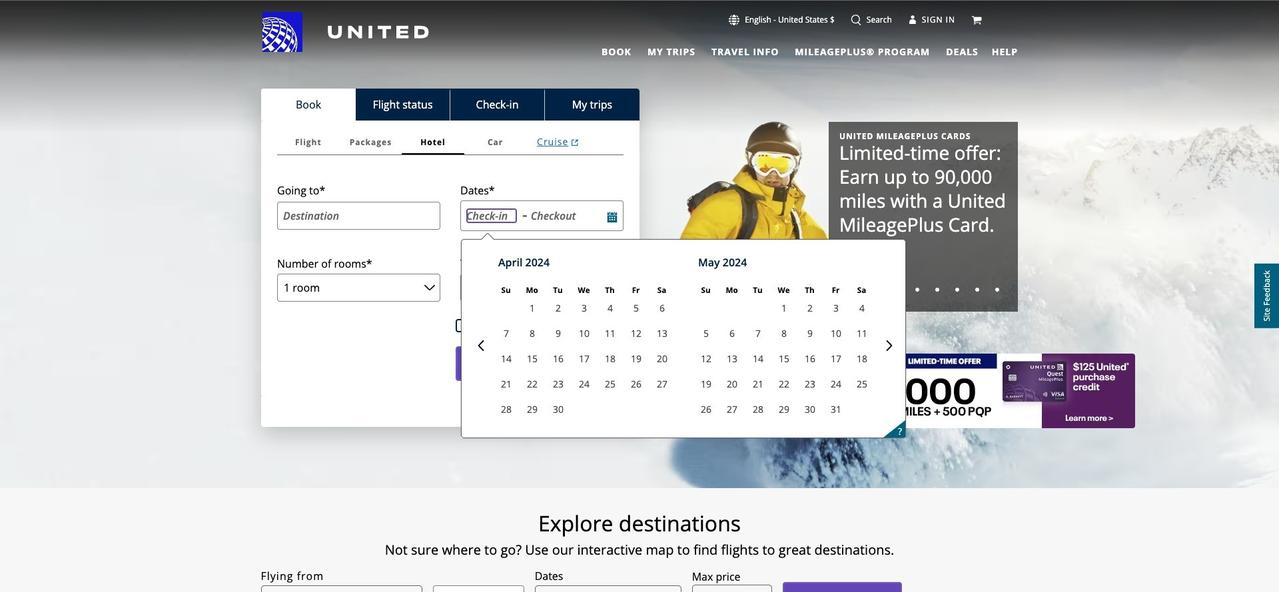 Task type: describe. For each thing, give the bounding box(es) containing it.
slide 2 of 6 image
[[915, 275, 921, 282]]

slide 6 of 6 image
[[996, 276, 1000, 280]]

carousel buttons element
[[840, 265, 1008, 289]]

move backward to switch to the previous month. image
[[476, 341, 487, 352]]

0 vertical spatial tab list
[[594, 40, 982, 60]]

move forward to switch to the next month. image
[[885, 341, 895, 352]]

united logo link to homepage image
[[263, 12, 429, 52]]

please enter the max price in the input text or tab to access the slider to set the max price. element
[[692, 569, 741, 585]]

not sure where to go? use our interactive map to find flights to great destinations. element
[[185, 543, 1095, 559]]

1 vertical spatial tab list
[[261, 89, 640, 121]]

slide 5 of 6 image
[[976, 276, 980, 280]]



Task type: locate. For each thing, give the bounding box(es) containing it.
currently in english united states	$ enter to change image
[[729, 15, 740, 25]]

flying from element
[[261, 569, 324, 585]]

tab list
[[594, 40, 982, 60], [261, 89, 640, 121], [277, 130, 624, 155]]

Checkout text field
[[531, 209, 608, 224]]

None text field
[[692, 585, 772, 593]]

Destination text field
[[277, 202, 441, 230]]

slide 3 of 6 image
[[936, 276, 940, 280]]

explore destinations element
[[185, 511, 1095, 537]]

2 vertical spatial tab list
[[277, 130, 624, 155]]

main content
[[0, 1, 1280, 593]]

view cart, click to view list of recently searched saved trips. image
[[972, 14, 983, 25]]

Check-in text field
[[467, 209, 517, 224]]

select number of rooms. element
[[277, 257, 372, 272]]

navigation
[[0, 11, 1280, 60]]

slide 4 of 6 image
[[956, 276, 960, 280]]

calendar application
[[465, 240, 1280, 448]]



Task type: vqa. For each thing, say whether or not it's contained in the screenshot.
"Slide 1 of 6" ICON
no



